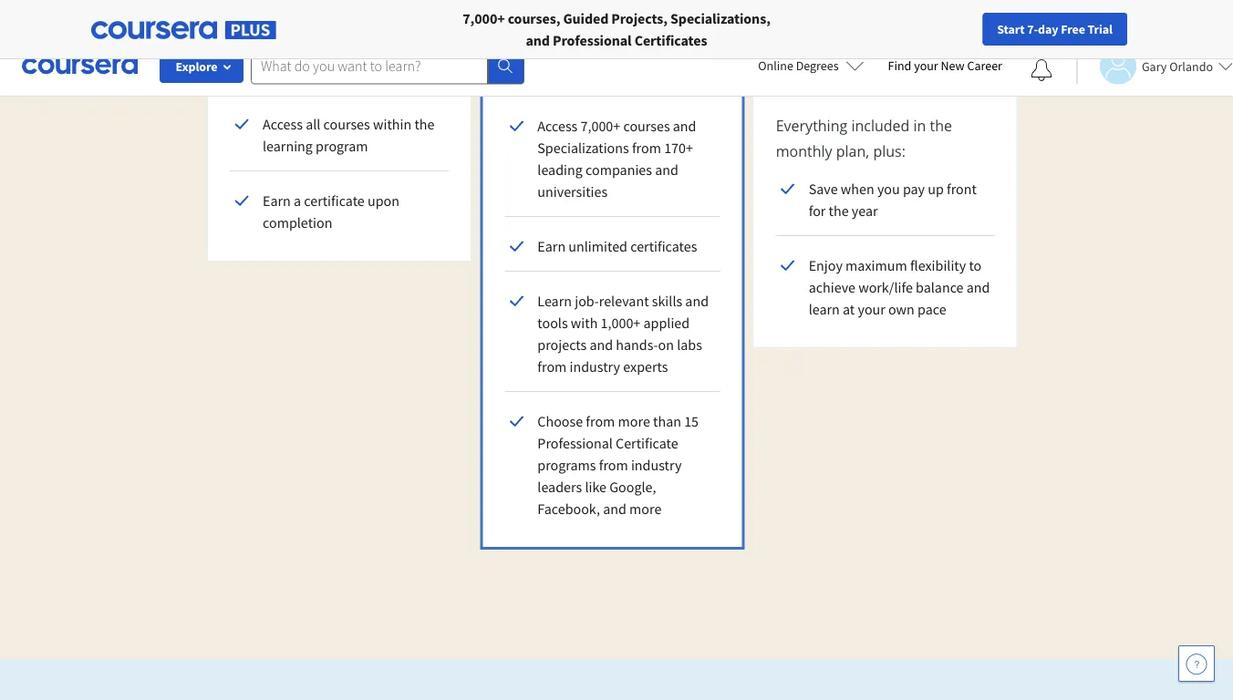 Task type: vqa. For each thing, say whether or not it's contained in the screenshot.
'goal'
no



Task type: describe. For each thing, give the bounding box(es) containing it.
unlimited
[[569, 237, 628, 255]]

14-day money-back guarantee
[[793, 8, 978, 26]]

guarantee
[[916, 8, 978, 26]]

find your new career
[[888, 57, 1003, 74]]

7,000+ courses, guided projects, specializations, and professional certificates
[[463, 9, 771, 49]]

relevant
[[599, 292, 649, 310]]

certificates
[[631, 237, 697, 255]]

in
[[914, 116, 926, 135]]

everything
[[776, 116, 848, 135]]

professional inside choose from more than 15 professional certificate programs from industry leaders like google, facebook, and more
[[538, 434, 613, 452]]

like
[[585, 478, 607, 496]]

degrees
[[796, 57, 839, 74]]

from inside access 7,000+ courses and specializations from 170+ leading companies and universities
[[632, 139, 661, 157]]

free
[[1061, 21, 1085, 37]]

15
[[684, 412, 699, 431]]

learn
[[809, 300, 840, 318]]

from up like
[[599, 456, 628, 474]]

universities
[[538, 182, 608, 201]]

than
[[653, 412, 681, 431]]

maximum
[[846, 256, 907, 275]]

and inside 7,000+ courses, guided projects, specializations, and professional certificates
[[526, 31, 550, 49]]

specializations,
[[671, 9, 771, 27]]

gary orlando button
[[1076, 48, 1233, 84]]

coursera image
[[22, 51, 138, 81]]

anytime
[[609, 10, 659, 28]]

earn for earn a certificate upon completion
[[263, 192, 291, 210]]

businesses
[[174, 9, 241, 27]]

projects
[[538, 336, 587, 354]]

balance
[[916, 278, 964, 296]]

year
[[852, 202, 878, 220]]

start 7-day free trial
[[997, 21, 1113, 37]]

industry inside choose from more than 15 professional certificate programs from industry leaders like google, facebook, and more
[[631, 456, 682, 474]]

governments link
[[386, 0, 506, 36]]

choose from more than 15 professional certificate programs from industry leaders like google, facebook, and more
[[538, 412, 699, 518]]

pace
[[918, 300, 947, 318]]

help center image
[[1186, 653, 1208, 675]]

access for access all courses within the learning program
[[263, 115, 303, 133]]

experts
[[623, 358, 668, 376]]

learning
[[263, 137, 313, 155]]

170+
[[664, 139, 693, 157]]

with
[[571, 314, 598, 332]]

included
[[851, 116, 910, 135]]

applied
[[644, 314, 690, 332]]

new
[[941, 57, 965, 74]]

leaders
[[538, 478, 582, 496]]

cancel
[[565, 10, 606, 28]]

earn for earn unlimited certificates
[[538, 237, 566, 255]]

leading
[[538, 161, 583, 179]]

save
[[809, 180, 838, 198]]

access for access 7,000+ courses and specializations from 170+ leading companies and universities
[[538, 117, 578, 135]]

enjoy
[[809, 256, 843, 275]]

own
[[889, 300, 915, 318]]

for for for businesses
[[151, 9, 171, 27]]

gary orlando
[[1142, 58, 1213, 74]]

orlando
[[1170, 58, 1213, 74]]

courses for 170+
[[623, 117, 670, 135]]

explore button
[[160, 50, 244, 83]]

gary
[[1142, 58, 1167, 74]]

online
[[758, 57, 793, 74]]

earn unlimited certificates
[[538, 237, 697, 255]]

career
[[967, 57, 1003, 74]]

tools
[[538, 314, 568, 332]]

the inside the everything included in the monthly plan, plus:
[[930, 116, 952, 135]]

courses,
[[508, 9, 560, 27]]

front
[[947, 180, 977, 198]]

certificate
[[616, 434, 678, 452]]

guided
[[563, 9, 609, 27]]

and down the with
[[590, 336, 613, 354]]

learn
[[538, 292, 572, 310]]

labs
[[677, 336, 702, 354]]

certificates
[[635, 31, 707, 49]]

coursera plus image
[[91, 21, 276, 39]]

facebook,
[[538, 500, 600, 518]]

day inside button
[[1038, 21, 1059, 37]]

0 vertical spatial more
[[618, 412, 650, 431]]

14-
[[793, 8, 812, 26]]

individuals link
[[22, 0, 129, 36]]



Task type: locate. For each thing, give the bounding box(es) containing it.
up
[[928, 180, 944, 198]]

your right at
[[858, 300, 886, 318]]

professional inside 7,000+ courses, guided projects, specializations, and professional certificates
[[553, 31, 632, 49]]

save  when you pay up front for the year
[[809, 180, 977, 220]]

professional
[[553, 31, 632, 49], [538, 434, 613, 452]]

access up the specializations
[[538, 117, 578, 135]]

day left money-
[[812, 8, 834, 26]]

0 vertical spatial professional
[[553, 31, 632, 49]]

flexibility
[[910, 256, 966, 275]]

day
[[812, 8, 834, 26], [1038, 21, 1059, 37]]

access
[[263, 115, 303, 133], [538, 117, 578, 135]]

companies
[[586, 161, 652, 179]]

None search field
[[251, 48, 525, 84]]

1 horizontal spatial courses
[[623, 117, 670, 135]]

governments
[[414, 9, 499, 27]]

when
[[841, 180, 875, 198]]

cancel anytime
[[565, 10, 659, 28]]

work/life
[[859, 278, 913, 296]]

completion
[[263, 213, 332, 232]]

1 vertical spatial professional
[[538, 434, 613, 452]]

the
[[415, 115, 435, 133], [930, 116, 952, 135], [829, 202, 849, 220]]

hands-
[[616, 336, 658, 354]]

program
[[316, 137, 368, 155]]

1 horizontal spatial access
[[538, 117, 578, 135]]

1 horizontal spatial industry
[[631, 456, 682, 474]]

industry down certificate
[[631, 456, 682, 474]]

start 7-day free trial button
[[983, 13, 1128, 46]]

and down courses,
[[526, 31, 550, 49]]

monthly
[[776, 141, 833, 161]]

and down google,
[[603, 500, 627, 518]]

individuals
[[49, 9, 122, 27]]

online degrees
[[758, 57, 839, 74]]

access inside access 7,000+ courses and specializations from 170+ leading companies and universities
[[538, 117, 578, 135]]

and inside choose from more than 15 professional certificate programs from industry leaders like google, facebook, and more
[[603, 500, 627, 518]]

you
[[877, 180, 900, 198]]

for businesses
[[151, 9, 241, 27]]

professional down cancel
[[553, 31, 632, 49]]

the inside save  when you pay up front for the year
[[829, 202, 849, 220]]

google,
[[610, 478, 656, 496]]

0 horizontal spatial courses
[[323, 115, 370, 133]]

everything included in the monthly plan, plus:
[[776, 116, 952, 161]]

more
[[618, 412, 650, 431], [629, 500, 662, 518]]

the inside access all courses within the learning program
[[415, 115, 435, 133]]

plan,
[[836, 141, 870, 161]]

all
[[306, 115, 321, 133]]

for left businesses at the top left of the page
[[151, 9, 171, 27]]

7,000+ inside 7,000+ courses, guided projects, specializations, and professional certificates
[[463, 9, 505, 27]]

and
[[526, 31, 550, 49], [673, 117, 696, 135], [655, 161, 679, 179], [967, 278, 990, 296], [685, 292, 709, 310], [590, 336, 613, 354], [603, 500, 627, 518]]

0 vertical spatial earn
[[263, 192, 291, 210]]

skills
[[652, 292, 682, 310]]

1 horizontal spatial day
[[1038, 21, 1059, 37]]

courses up program
[[323, 115, 370, 133]]

more up certificate
[[618, 412, 650, 431]]

find
[[888, 57, 912, 74]]

1 horizontal spatial for
[[270, 9, 290, 27]]

2 horizontal spatial the
[[930, 116, 952, 135]]

7,000+ left courses,
[[463, 9, 505, 27]]

find your new career link
[[879, 55, 1012, 78]]

learn job-relevant skills and tools with 1,000+ applied projects and hands-on labs from industry experts
[[538, 292, 709, 376]]

the right for
[[829, 202, 849, 220]]

1 horizontal spatial the
[[829, 202, 849, 220]]

7,000+ inside access 7,000+ courses and specializations from 170+ leading companies and universities
[[581, 117, 621, 135]]

1 vertical spatial 7,000+
[[581, 117, 621, 135]]

from left 170+ on the top
[[632, 139, 661, 157]]

from right choose
[[586, 412, 615, 431]]

0 horizontal spatial access
[[263, 115, 303, 133]]

access 7,000+ courses and specializations from 170+ leading companies and universities
[[538, 117, 696, 201]]

more down google,
[[629, 500, 662, 518]]

at
[[843, 300, 855, 318]]

7,000+ up the specializations
[[581, 117, 621, 135]]

job-
[[575, 292, 599, 310]]

achieve
[[809, 278, 856, 296]]

professional up programs
[[538, 434, 613, 452]]

industry
[[570, 358, 620, 376], [631, 456, 682, 474]]

access up learning
[[263, 115, 303, 133]]

banner navigation
[[15, 0, 513, 36]]

1 vertical spatial industry
[[631, 456, 682, 474]]

programs
[[538, 456, 596, 474]]

1 vertical spatial your
[[858, 300, 886, 318]]

for right businesses at the top left of the page
[[270, 9, 290, 27]]

courses up 170+ on the top
[[623, 117, 670, 135]]

for link
[[263, 0, 372, 36]]

7-
[[1027, 21, 1038, 37]]

from
[[632, 139, 661, 157], [538, 358, 567, 376], [586, 412, 615, 431], [599, 456, 628, 474]]

0 horizontal spatial 7,000+
[[463, 9, 505, 27]]

0 horizontal spatial for
[[151, 9, 171, 27]]

specializations
[[538, 139, 629, 157]]

courses for program
[[323, 115, 370, 133]]

start
[[997, 21, 1025, 37]]

courses
[[323, 115, 370, 133], [623, 117, 670, 135]]

and down 170+ on the top
[[655, 161, 679, 179]]

industry inside learn job-relevant skills and tools with 1,000+ applied projects and hands-on labs from industry experts
[[570, 358, 620, 376]]

for
[[151, 9, 171, 27], [270, 9, 290, 27]]

a
[[294, 192, 301, 210]]

0 horizontal spatial earn
[[263, 192, 291, 210]]

your inside enjoy maximum flexibility to achieve work/life balance and learn at your own pace
[[858, 300, 886, 318]]

trial
[[1088, 21, 1113, 37]]

and inside enjoy maximum flexibility to achieve work/life balance and learn at your own pace
[[967, 278, 990, 296]]

courses inside access 7,000+ courses and specializations from 170+ leading companies and universities
[[623, 117, 670, 135]]

to
[[969, 256, 982, 275]]

0 horizontal spatial your
[[858, 300, 886, 318]]

earn inside 'earn a certificate upon completion'
[[263, 192, 291, 210]]

your right "find"
[[914, 57, 938, 74]]

day left "free"
[[1038, 21, 1059, 37]]

7,000+
[[463, 9, 505, 27], [581, 117, 621, 135]]

upon
[[368, 192, 400, 210]]

online degrees button
[[744, 46, 879, 86]]

access all courses within the learning program
[[263, 115, 435, 155]]

and up 170+ on the top
[[673, 117, 696, 135]]

access inside access all courses within the learning program
[[263, 115, 303, 133]]

1 vertical spatial earn
[[538, 237, 566, 255]]

for for for
[[270, 9, 290, 27]]

money-
[[837, 8, 884, 26]]

earn a certificate upon completion
[[263, 192, 400, 232]]

1,000+
[[601, 314, 641, 332]]

0 vertical spatial 7,000+
[[463, 9, 505, 27]]

0 horizontal spatial the
[[415, 115, 435, 133]]

plus:
[[873, 141, 906, 161]]

projects,
[[611, 9, 668, 27]]

pay
[[903, 180, 925, 198]]

from inside learn job-relevant skills and tools with 1,000+ applied projects and hands-on labs from industry experts
[[538, 358, 567, 376]]

1 for from the left
[[151, 9, 171, 27]]

for
[[809, 202, 826, 220]]

earn left a
[[263, 192, 291, 210]]

the right in
[[930, 116, 952, 135]]

back
[[884, 8, 913, 26]]

courses inside access all courses within the learning program
[[323, 115, 370, 133]]

enjoy maximum flexibility to achieve work/life balance and learn at your own pace
[[809, 256, 990, 318]]

earn
[[263, 192, 291, 210], [538, 237, 566, 255]]

1 vertical spatial more
[[629, 500, 662, 518]]

your inside the 'find your new career' link
[[914, 57, 938, 74]]

1 horizontal spatial earn
[[538, 237, 566, 255]]

0 horizontal spatial industry
[[570, 358, 620, 376]]

0 horizontal spatial day
[[812, 8, 834, 26]]

1 horizontal spatial your
[[914, 57, 938, 74]]

and down "to"
[[967, 278, 990, 296]]

certificate
[[304, 192, 365, 210]]

within
[[373, 115, 412, 133]]

1 horizontal spatial 7,000+
[[581, 117, 621, 135]]

the right within
[[415, 115, 435, 133]]

explore
[[176, 58, 218, 75]]

on
[[658, 336, 674, 354]]

0 vertical spatial your
[[914, 57, 938, 74]]

What do you want to learn? text field
[[251, 48, 488, 84]]

industry down the 'projects'
[[570, 358, 620, 376]]

and right skills
[[685, 292, 709, 310]]

show notifications image
[[1031, 59, 1053, 81]]

0 vertical spatial industry
[[570, 358, 620, 376]]

from down the 'projects'
[[538, 358, 567, 376]]

2 for from the left
[[270, 9, 290, 27]]

earn left unlimited
[[538, 237, 566, 255]]



